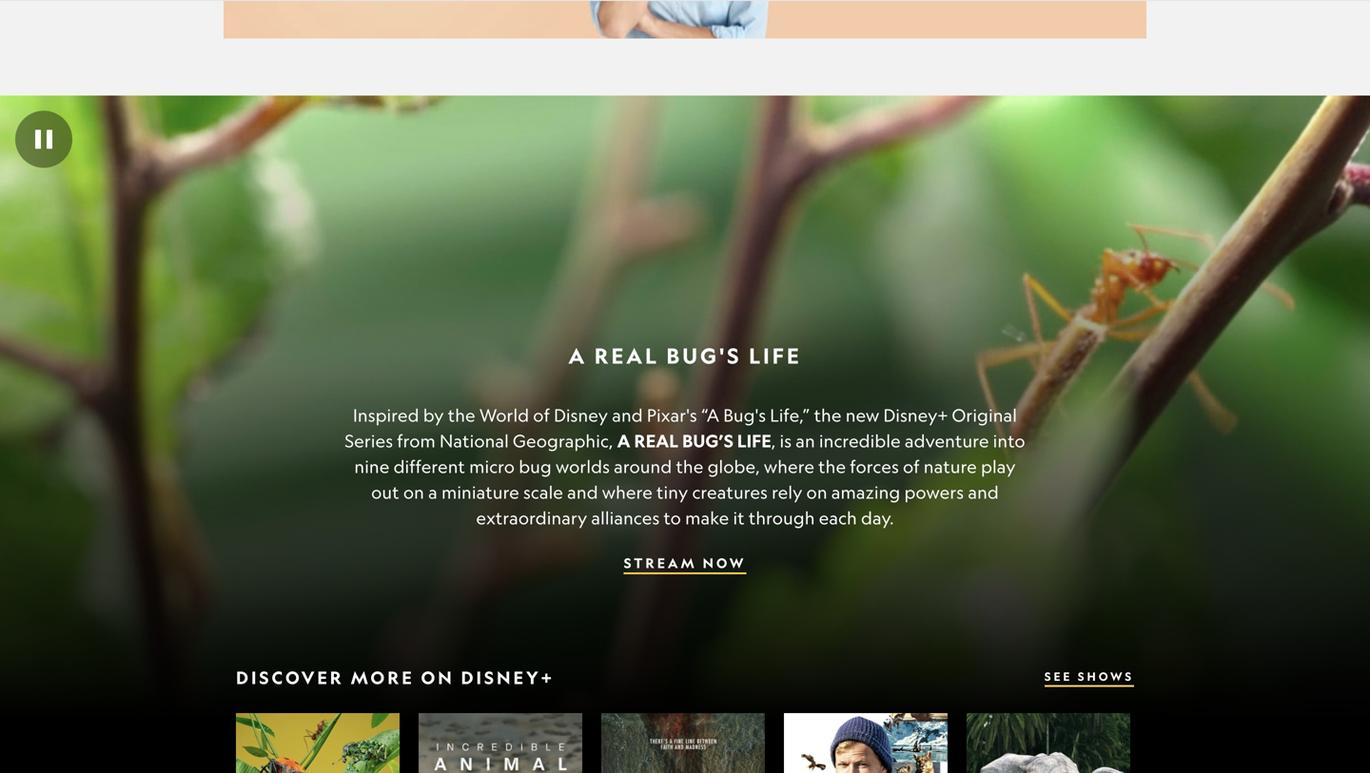 Task type: locate. For each thing, give the bounding box(es) containing it.
bug's up "a
[[666, 343, 742, 369]]

real
[[594, 343, 659, 369]]

bug's up "life"
[[723, 405, 766, 426]]

a for a real bug's life
[[617, 430, 631, 452]]

nine
[[354, 456, 390, 477]]

of inside inspired by the world of disney and pixar's "a bug's life," the new disney+ original series from national geographic,
[[533, 405, 550, 426]]

nature
[[924, 456, 977, 477]]

life,"
[[770, 405, 810, 426]]

life
[[749, 343, 802, 369]]

discover
[[236, 667, 344, 689]]

creatures
[[692, 482, 768, 503]]

the
[[448, 405, 476, 426], [814, 405, 842, 426], [676, 456, 704, 477], [819, 456, 846, 477]]

0 vertical spatial disney+
[[884, 405, 948, 426]]

0 horizontal spatial where
[[602, 482, 653, 503]]

on
[[403, 482, 424, 503], [807, 482, 828, 503], [421, 667, 455, 689]]

of
[[533, 405, 550, 426], [903, 456, 920, 477]]

a
[[569, 343, 587, 369], [617, 430, 631, 452]]

1 vertical spatial a
[[617, 430, 631, 452]]

a real bug's life
[[569, 343, 802, 369]]

inspired
[[353, 405, 419, 426]]

stream now
[[624, 555, 746, 572]]

a left real
[[569, 343, 587, 369]]

alliances
[[591, 508, 660, 529]]

,
[[771, 431, 776, 452]]

and down worlds
[[567, 482, 598, 503]]

globe,
[[708, 456, 760, 477]]

0 horizontal spatial a
[[569, 343, 587, 369]]

tiny
[[657, 482, 688, 503]]

pause image
[[32, 128, 55, 151]]

a up 'around'
[[617, 430, 631, 452]]

from
[[397, 431, 436, 452]]

0 horizontal spatial disney+
[[461, 667, 554, 689]]

scale
[[523, 482, 563, 503]]

0 horizontal spatial of
[[533, 405, 550, 426]]

1 vertical spatial disney+
[[461, 667, 554, 689]]

0 vertical spatial a
[[569, 343, 587, 369]]

1 horizontal spatial where
[[764, 456, 815, 477]]

powers
[[904, 482, 964, 503]]

0 horizontal spatial and
[[567, 482, 598, 503]]

1 horizontal spatial and
[[612, 405, 643, 426]]

make
[[685, 508, 729, 529]]

where up "alliances" in the left of the page
[[602, 482, 653, 503]]

where up rely
[[764, 456, 815, 477]]

0 vertical spatial where
[[764, 456, 815, 477]]

1 horizontal spatial a
[[617, 430, 631, 452]]

4 option from the left
[[784, 714, 948, 774]]

of up geographic,
[[533, 405, 550, 426]]

adventure
[[905, 431, 989, 452]]

disney
[[554, 405, 608, 426]]

extraordinary
[[476, 508, 587, 529]]

worlds
[[556, 456, 610, 477]]

1 vertical spatial bug's
[[723, 405, 766, 426]]

bug's
[[666, 343, 742, 369], [723, 405, 766, 426]]

1 vertical spatial where
[[602, 482, 653, 503]]

and
[[612, 405, 643, 426], [567, 482, 598, 503], [968, 482, 999, 503]]

option
[[236, 714, 400, 774], [419, 714, 582, 774], [601, 714, 765, 774], [784, 714, 948, 774], [967, 714, 1130, 774]]

geographic,
[[513, 431, 613, 452]]

1 horizontal spatial of
[[903, 456, 920, 477]]

national
[[440, 431, 509, 452]]

1 horizontal spatial disney+
[[884, 405, 948, 426]]

on right more
[[421, 667, 455, 689]]

and down play
[[968, 482, 999, 503]]

and up 'real'
[[612, 405, 643, 426]]

0 vertical spatial of
[[533, 405, 550, 426]]

of up powers
[[903, 456, 920, 477]]

where
[[764, 456, 815, 477], [602, 482, 653, 503]]

incredible
[[819, 431, 901, 452]]

play
[[981, 456, 1016, 477]]

day.
[[861, 508, 894, 529]]

1 vertical spatial of
[[903, 456, 920, 477]]

the down a real bug's life on the bottom
[[676, 456, 704, 477]]

2 horizontal spatial and
[[968, 482, 999, 503]]

disney+
[[884, 405, 948, 426], [461, 667, 554, 689]]

of inside , is an incredible adventure into nine different micro bug worlds around the globe, where the forces of nature play out on a miniature scale and where tiny creatures rely on amazing powers and extraordinary alliances to make it through each day.
[[903, 456, 920, 477]]

forces
[[850, 456, 899, 477]]

on left a
[[403, 482, 424, 503]]



Task type: vqa. For each thing, say whether or not it's contained in the screenshot.
PARKS,
no



Task type: describe. For each thing, give the bounding box(es) containing it.
the up the an
[[814, 405, 842, 426]]

more
[[351, 667, 415, 689]]

advertisement element
[[224, 0, 1147, 38]]

disney+ inside inspired by the world of disney and pixar's "a bug's life," the new disney+ original series from national geographic,
[[884, 405, 948, 426]]

miniature
[[442, 482, 519, 503]]

the down "incredible"
[[819, 456, 846, 477]]

a real bug's life
[[617, 430, 771, 452]]

different
[[394, 456, 465, 477]]

it
[[733, 508, 745, 529]]

bug's inside inspired by the world of disney and pixar's "a bug's life," the new disney+ original series from national geographic,
[[723, 405, 766, 426]]

stream
[[624, 555, 697, 572]]

a
[[428, 482, 438, 503]]

see
[[1045, 670, 1073, 684]]

to
[[664, 508, 681, 529]]

out
[[371, 482, 399, 503]]

and inside inspired by the world of disney and pixar's "a bug's life," the new disney+ original series from national geographic,
[[612, 405, 643, 426]]

inspired by the world of disney and pixar's "a bug's life," the new disney+ original series from national geographic,
[[345, 405, 1017, 452]]

1 option from the left
[[236, 714, 400, 774]]

, is an incredible adventure into nine different micro bug worlds around the globe, where the forces of nature play out on a miniature scale and where tiny creatures rely on amazing powers and extraordinary alliances to make it through each day.
[[354, 431, 1025, 529]]

each
[[819, 508, 857, 529]]

bug
[[519, 456, 552, 477]]

2 option from the left
[[419, 714, 582, 774]]

real
[[634, 430, 679, 452]]

bug's
[[682, 430, 734, 452]]

through
[[749, 508, 815, 529]]

pixar's
[[647, 405, 697, 426]]

amazing
[[831, 482, 900, 503]]

world
[[479, 405, 529, 426]]

life
[[737, 430, 771, 452]]

series
[[345, 431, 393, 452]]

shows
[[1078, 670, 1134, 684]]

new
[[846, 405, 880, 426]]

into
[[993, 431, 1025, 452]]

by
[[423, 405, 444, 426]]

rely
[[772, 482, 803, 503]]

3 option from the left
[[601, 714, 765, 774]]

"a
[[701, 405, 720, 426]]

disney+ inside discover more on disney+ element
[[461, 667, 554, 689]]

now
[[703, 555, 746, 572]]

around
[[614, 456, 672, 477]]

see shows
[[1045, 670, 1134, 684]]

discover more on disney+
[[236, 667, 554, 689]]

on right rely
[[807, 482, 828, 503]]

0 vertical spatial bug's
[[666, 343, 742, 369]]

stream now link
[[624, 554, 746, 575]]

micro
[[469, 456, 515, 477]]

original
[[952, 405, 1017, 426]]

is
[[780, 431, 792, 452]]

the right by
[[448, 405, 476, 426]]

discover more on disney+ element
[[200, 665, 1370, 774]]

an
[[796, 431, 815, 452]]

5 option from the left
[[967, 714, 1130, 774]]

a for a real bug's life
[[569, 343, 587, 369]]



